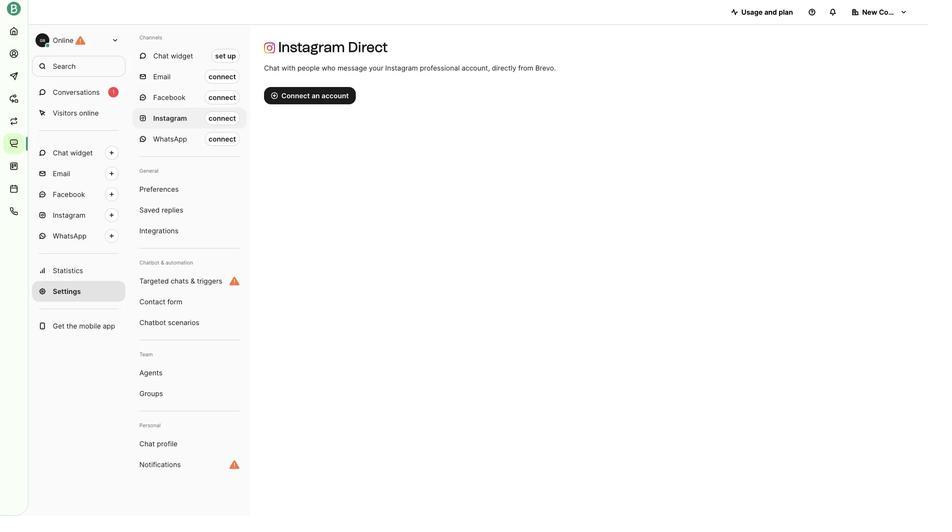 Task type: vqa. For each thing, say whether or not it's contained in the screenshot.
Facebook button
no



Task type: describe. For each thing, give the bounding box(es) containing it.
chatbot & automation
[[139, 259, 193, 266]]

1 horizontal spatial facebook
[[153, 93, 185, 102]]

chat with people who message your instagram professional account, directly from brevo.
[[264, 64, 556, 72]]

0 vertical spatial &
[[161, 259, 164, 266]]

team
[[139, 351, 153, 358]]

get
[[53, 322, 65, 330]]

and
[[765, 8, 777, 16]]

the
[[66, 322, 77, 330]]

chat profile link
[[132, 433, 247, 454]]

1 horizontal spatial whatsapp
[[153, 135, 187, 143]]

contact form link
[[132, 291, 247, 312]]

company
[[879, 8, 911, 16]]

usage
[[741, 8, 763, 16]]

chat inside chat profile link
[[139, 439, 155, 448]]

integrations
[[139, 226, 178, 235]]

plan
[[779, 8, 793, 16]]

account
[[322, 91, 349, 100]]

connect for email
[[209, 72, 236, 81]]

get the mobile app link
[[32, 316, 126, 336]]

new
[[862, 8, 877, 16]]

email link
[[32, 163, 126, 184]]

scenarios
[[168, 318, 199, 327]]

targeted
[[139, 277, 169, 285]]

whatsapp link
[[32, 226, 126, 246]]

account,
[[462, 64, 490, 72]]

groups link
[[132, 383, 247, 404]]

chat left with
[[264, 64, 280, 72]]

new company button
[[845, 3, 914, 21]]

settings
[[53, 287, 81, 296]]

directly
[[492, 64, 516, 72]]

conversations
[[53, 88, 100, 97]]

notifications link
[[132, 454, 247, 475]]

targeted chats & triggers
[[139, 277, 222, 285]]

instagram direct
[[278, 39, 388, 55]]

automation
[[166, 259, 193, 266]]

preferences link
[[132, 179, 247, 200]]

who
[[322, 64, 336, 72]]

chatbot for chatbot & automation
[[139, 259, 159, 266]]

contact form
[[139, 297, 182, 306]]

email inside email link
[[53, 169, 70, 178]]

gr
[[40, 38, 45, 43]]

replies
[[162, 206, 183, 214]]

statistics link
[[32, 260, 126, 281]]

connect an account
[[281, 91, 349, 100]]

chatbot scenarios
[[139, 318, 199, 327]]

1 vertical spatial widget
[[70, 148, 93, 157]]

people
[[298, 64, 320, 72]]

form
[[167, 297, 182, 306]]

facebook link
[[32, 184, 126, 205]]

triggers
[[197, 277, 222, 285]]



Task type: locate. For each thing, give the bounding box(es) containing it.
2 connect from the top
[[209, 93, 236, 102]]

email down chat widget link
[[53, 169, 70, 178]]

brevo.
[[535, 64, 556, 72]]

connect
[[209, 72, 236, 81], [209, 93, 236, 102], [209, 114, 236, 123], [209, 135, 236, 143]]

chatbot scenarios link
[[132, 312, 247, 333]]

mobile
[[79, 322, 101, 330]]

notifications
[[139, 460, 181, 469]]

chat widget
[[153, 52, 193, 60], [53, 148, 93, 157]]

statistics
[[53, 266, 83, 275]]

connect for facebook
[[209, 93, 236, 102]]

& left automation
[[161, 259, 164, 266]]

chat widget link
[[32, 142, 126, 163]]

from
[[518, 64, 533, 72]]

instagram link
[[32, 205, 126, 226]]

chat widget up email link
[[53, 148, 93, 157]]

1 horizontal spatial chat widget
[[153, 52, 193, 60]]

visitors online link
[[32, 103, 126, 123]]

0 vertical spatial facebook
[[153, 93, 185, 102]]

1 vertical spatial facebook
[[53, 190, 85, 199]]

whatsapp
[[153, 135, 187, 143], [53, 232, 87, 240]]

chatbot
[[139, 259, 159, 266], [139, 318, 166, 327]]

search
[[53, 62, 76, 71]]

profile
[[157, 439, 178, 448]]

0 vertical spatial chat widget
[[153, 52, 193, 60]]

0 horizontal spatial widget
[[70, 148, 93, 157]]

set
[[215, 52, 226, 60]]

chat down personal
[[139, 439, 155, 448]]

professional
[[420, 64, 460, 72]]

search link
[[32, 56, 126, 77]]

instagram inside 'link'
[[53, 211, 85, 219]]

up
[[227, 52, 236, 60]]

instagram
[[278, 39, 345, 55], [385, 64, 418, 72], [153, 114, 187, 123], [53, 211, 85, 219]]

direct
[[348, 39, 388, 55]]

new company
[[862, 8, 911, 16]]

1
[[112, 89, 115, 95]]

usage and plan
[[741, 8, 793, 16]]

chatbot down contact
[[139, 318, 166, 327]]

1 connect from the top
[[209, 72, 236, 81]]

1 vertical spatial &
[[191, 277, 195, 285]]

saved
[[139, 206, 160, 214]]

1 horizontal spatial &
[[191, 277, 195, 285]]

groups
[[139, 389, 163, 398]]

1 vertical spatial chat widget
[[53, 148, 93, 157]]

chats
[[171, 277, 189, 285]]

saved replies link
[[132, 200, 247, 220]]

an
[[312, 91, 320, 100]]

online
[[79, 109, 99, 117]]

chat profile
[[139, 439, 178, 448]]

1 chatbot from the top
[[139, 259, 159, 266]]

agents
[[139, 368, 162, 377]]

&
[[161, 259, 164, 266], [191, 277, 195, 285]]

0 horizontal spatial chat widget
[[53, 148, 93, 157]]

1 vertical spatial email
[[53, 169, 70, 178]]

preferences
[[139, 185, 179, 194]]

1 horizontal spatial widget
[[171, 52, 193, 60]]

integrations link
[[132, 220, 247, 241]]

whatsapp up general
[[153, 135, 187, 143]]

agents link
[[132, 362, 247, 383]]

connect
[[281, 91, 310, 100]]

0 vertical spatial whatsapp
[[153, 135, 187, 143]]

visitors
[[53, 109, 77, 117]]

with
[[282, 64, 296, 72]]

usage and plan button
[[724, 3, 800, 21]]

4 connect from the top
[[209, 135, 236, 143]]

widget left set
[[171, 52, 193, 60]]

chat up email link
[[53, 148, 68, 157]]

chat widget down channels
[[153, 52, 193, 60]]

general
[[139, 168, 158, 174]]

instagram image
[[264, 42, 275, 53]]

2 chatbot from the top
[[139, 318, 166, 327]]

0 vertical spatial widget
[[171, 52, 193, 60]]

saved replies
[[139, 206, 183, 214]]

widget
[[171, 52, 193, 60], [70, 148, 93, 157]]

personal
[[139, 422, 161, 429]]

0 horizontal spatial email
[[53, 169, 70, 178]]

get the mobile app
[[53, 322, 115, 330]]

your
[[369, 64, 383, 72]]

facebook
[[153, 93, 185, 102], [53, 190, 85, 199]]

0 horizontal spatial &
[[161, 259, 164, 266]]

targeted chats & triggers link
[[132, 271, 247, 291]]

chatbot up targeted
[[139, 259, 159, 266]]

chat down channels
[[153, 52, 169, 60]]

1 vertical spatial whatsapp
[[53, 232, 87, 240]]

chatbot for chatbot scenarios
[[139, 318, 166, 327]]

& right chats
[[191, 277, 195, 285]]

whatsapp inside 'link'
[[53, 232, 87, 240]]

email down channels
[[153, 72, 171, 81]]

visitors online
[[53, 109, 99, 117]]

connect for whatsapp
[[209, 135, 236, 143]]

online
[[53, 36, 74, 45]]

set up
[[215, 52, 236, 60]]

0 horizontal spatial facebook
[[53, 190, 85, 199]]

channels
[[139, 34, 162, 41]]

3 connect from the top
[[209, 114, 236, 123]]

message
[[338, 64, 367, 72]]

connect for instagram
[[209, 114, 236, 123]]

chat
[[153, 52, 169, 60], [264, 64, 280, 72], [53, 148, 68, 157], [139, 439, 155, 448]]

0 horizontal spatial whatsapp
[[53, 232, 87, 240]]

app
[[103, 322, 115, 330]]

0 vertical spatial email
[[153, 72, 171, 81]]

contact
[[139, 297, 165, 306]]

widget up email link
[[70, 148, 93, 157]]

1 vertical spatial chatbot
[[139, 318, 166, 327]]

chat inside chat widget link
[[53, 148, 68, 157]]

0 vertical spatial chatbot
[[139, 259, 159, 266]]

email
[[153, 72, 171, 81], [53, 169, 70, 178]]

whatsapp down instagram 'link'
[[53, 232, 87, 240]]

settings link
[[32, 281, 126, 302]]

1 horizontal spatial email
[[153, 72, 171, 81]]

connect an account link
[[264, 87, 356, 104]]



